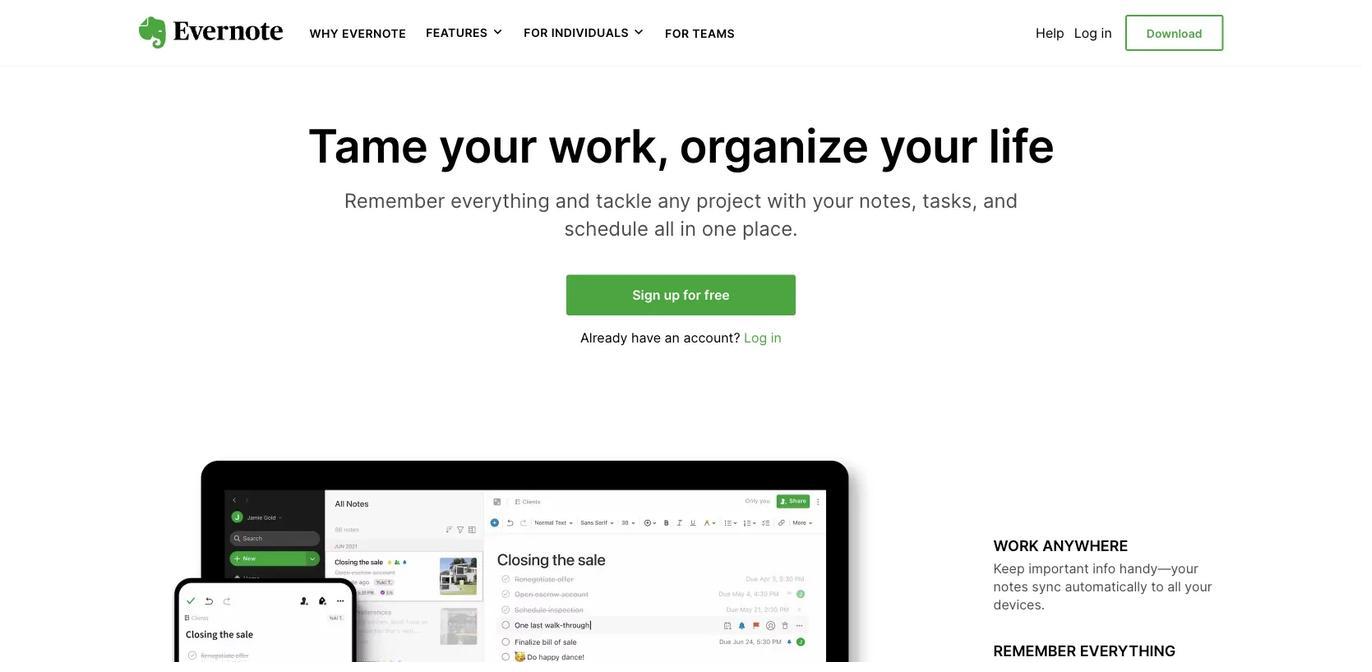 Task type: describe. For each thing, give the bounding box(es) containing it.
why evernote link
[[310, 25, 406, 41]]

tasks,
[[923, 189, 978, 213]]

all inside the remember everything and tackle any project with your notes, tasks, and schedule all in one place.
[[654, 216, 675, 240]]

for
[[684, 287, 701, 303]]

tame your work, organize your life
[[308, 118, 1055, 174]]

free
[[705, 287, 730, 303]]

evernote logo image
[[139, 17, 283, 49]]

your inside the remember everything and tackle any project with your notes, tasks, and schedule all in one place.
[[813, 189, 854, 213]]

why evernote
[[310, 26, 406, 40]]

keep
[[994, 561, 1025, 577]]

help link
[[1036, 25, 1065, 41]]

place.
[[743, 216, 798, 240]]

sign up for free link
[[567, 275, 796, 316]]

schedule
[[564, 216, 649, 240]]

1 vertical spatial log in link
[[744, 330, 782, 346]]

teams
[[693, 26, 735, 40]]

log in
[[1075, 25, 1113, 41]]

features button
[[426, 25, 504, 41]]

organize
[[680, 118, 869, 174]]

for individuals
[[524, 26, 629, 40]]

work anywhere keep important info handy—your notes sync automatically to all your devices.
[[994, 537, 1213, 614]]

all inside the work anywhere keep important info handy—your notes sync automatically to all your devices.
[[1168, 579, 1182, 595]]

in inside the remember everything and tackle any project with your notes, tasks, and schedule all in one place.
[[680, 216, 697, 240]]

already have an account? log in
[[581, 330, 782, 346]]

for for for individuals
[[524, 26, 548, 40]]

devices.
[[994, 598, 1046, 614]]

already
[[581, 330, 628, 346]]

sign up for free
[[633, 287, 730, 303]]

features
[[426, 26, 488, 40]]

download
[[1147, 26, 1203, 40]]

1 horizontal spatial log in link
[[1075, 25, 1113, 41]]

for individuals button
[[524, 25, 646, 41]]

notes,
[[860, 189, 917, 213]]

download link
[[1126, 15, 1224, 51]]

any
[[658, 189, 691, 213]]

one
[[702, 216, 737, 240]]

for teams link
[[665, 25, 735, 41]]

info
[[1093, 561, 1116, 577]]

1 vertical spatial log
[[744, 330, 768, 346]]

tame
[[308, 118, 428, 174]]

to
[[1152, 579, 1164, 595]]

2 and from the left
[[984, 189, 1019, 213]]

an
[[665, 330, 680, 346]]



Task type: vqa. For each thing, say whether or not it's contained in the screenshot.
Capture
no



Task type: locate. For each thing, give the bounding box(es) containing it.
sync
[[1032, 579, 1062, 595]]

0 vertical spatial everything
[[451, 189, 550, 213]]

and up schedule
[[556, 189, 591, 213]]

0 horizontal spatial everything
[[451, 189, 550, 213]]

evernote ui on desktop and mobile image
[[139, 453, 928, 663]]

1 horizontal spatial everything
[[1080, 643, 1176, 661]]

and
[[556, 189, 591, 213], [984, 189, 1019, 213]]

1 horizontal spatial remember
[[994, 643, 1077, 661]]

for for for teams
[[665, 26, 690, 40]]

your inside the work anywhere keep important info handy—your notes sync automatically to all your devices.
[[1185, 579, 1213, 595]]

1 vertical spatial all
[[1168, 579, 1182, 595]]

0 horizontal spatial log
[[744, 330, 768, 346]]

0 vertical spatial log
[[1075, 25, 1098, 41]]

everything
[[451, 189, 550, 213], [1080, 643, 1176, 661]]

log
[[1075, 25, 1098, 41], [744, 330, 768, 346]]

in right 'account?'
[[771, 330, 782, 346]]

up
[[664, 287, 680, 303]]

important
[[1029, 561, 1090, 577]]

project
[[697, 189, 762, 213]]

0 horizontal spatial log in link
[[744, 330, 782, 346]]

0 vertical spatial in
[[1102, 25, 1113, 41]]

0 horizontal spatial in
[[680, 216, 697, 240]]

all
[[654, 216, 675, 240], [1168, 579, 1182, 595]]

have
[[632, 330, 661, 346]]

1 horizontal spatial in
[[771, 330, 782, 346]]

remember everything
[[994, 643, 1176, 661]]

0 horizontal spatial all
[[654, 216, 675, 240]]

0 horizontal spatial for
[[524, 26, 548, 40]]

sign
[[633, 287, 661, 303]]

in
[[1102, 25, 1113, 41], [680, 216, 697, 240], [771, 330, 782, 346]]

1 and from the left
[[556, 189, 591, 213]]

everything for remember everything
[[1080, 643, 1176, 661]]

2 horizontal spatial in
[[1102, 25, 1113, 41]]

in right help link
[[1102, 25, 1113, 41]]

remember everything and tackle any project with your notes, tasks, and schedule all in one place.
[[344, 189, 1019, 240]]

all right the to
[[1168, 579, 1182, 595]]

everything for remember everything and tackle any project with your notes, tasks, and schedule all in one place.
[[451, 189, 550, 213]]

remember down devices.
[[994, 643, 1077, 661]]

evernote
[[342, 26, 406, 40]]

log in link right help link
[[1075, 25, 1113, 41]]

0 vertical spatial all
[[654, 216, 675, 240]]

automatically
[[1065, 579, 1148, 595]]

2 vertical spatial in
[[771, 330, 782, 346]]

log in link
[[1075, 25, 1113, 41], [744, 330, 782, 346]]

for left the individuals
[[524, 26, 548, 40]]

all down the any
[[654, 216, 675, 240]]

0 vertical spatial remember
[[344, 189, 445, 213]]

help
[[1036, 25, 1065, 41]]

remember down the tame
[[344, 189, 445, 213]]

handy—your
[[1120, 561, 1199, 577]]

1 vertical spatial everything
[[1080, 643, 1176, 661]]

work
[[994, 537, 1039, 555]]

in down the any
[[680, 216, 697, 240]]

everything inside the remember everything and tackle any project with your notes, tasks, and schedule all in one place.
[[451, 189, 550, 213]]

with
[[767, 189, 807, 213]]

1 horizontal spatial for
[[665, 26, 690, 40]]

why
[[310, 26, 339, 40]]

1 vertical spatial in
[[680, 216, 697, 240]]

1 horizontal spatial and
[[984, 189, 1019, 213]]

log right 'account?'
[[744, 330, 768, 346]]

0 vertical spatial log in link
[[1075, 25, 1113, 41]]

work,
[[548, 118, 669, 174]]

remember inside the remember everything and tackle any project with your notes, tasks, and schedule all in one place.
[[344, 189, 445, 213]]

for inside button
[[524, 26, 548, 40]]

1 horizontal spatial log
[[1075, 25, 1098, 41]]

notes
[[994, 579, 1029, 595]]

tackle
[[596, 189, 652, 213]]

for
[[524, 26, 548, 40], [665, 26, 690, 40]]

remember
[[344, 189, 445, 213], [994, 643, 1077, 661]]

for left teams
[[665, 26, 690, 40]]

1 horizontal spatial all
[[1168, 579, 1182, 595]]

0 horizontal spatial remember
[[344, 189, 445, 213]]

and right tasks,
[[984, 189, 1019, 213]]

for teams
[[665, 26, 735, 40]]

remember for remember everything
[[994, 643, 1077, 661]]

0 horizontal spatial and
[[556, 189, 591, 213]]

individuals
[[552, 26, 629, 40]]

account?
[[684, 330, 741, 346]]

log in link right 'account?'
[[744, 330, 782, 346]]

your
[[439, 118, 537, 174], [880, 118, 978, 174], [813, 189, 854, 213], [1185, 579, 1213, 595]]

1 vertical spatial remember
[[994, 643, 1077, 661]]

log right help
[[1075, 25, 1098, 41]]

remember for remember everything and tackle any project with your notes, tasks, and schedule all in one place.
[[344, 189, 445, 213]]

life
[[989, 118, 1055, 174]]

anywhere
[[1043, 537, 1129, 555]]



